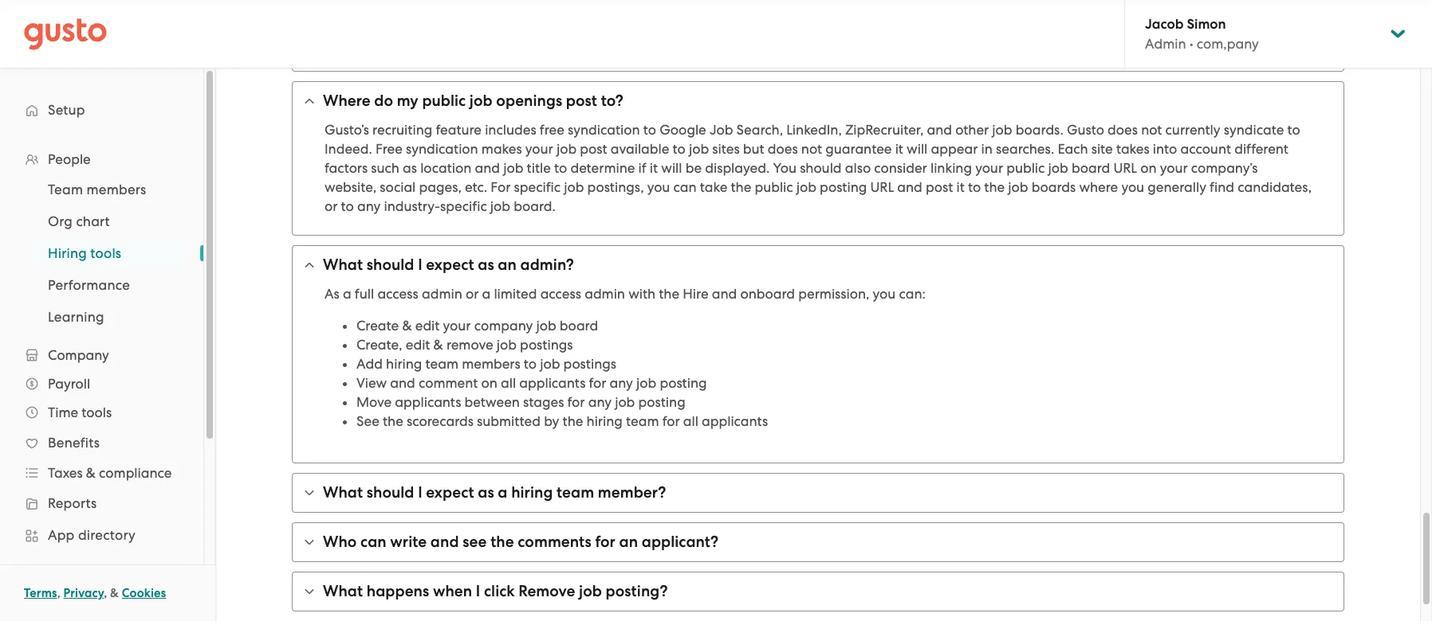 Task type: describe. For each thing, give the bounding box(es) containing it.
admin for account
[[675, 0, 715, 11]]

applicant;
[[1109, 14, 1172, 30]]

as inside gusto's recruiting feature includes free syndication to google job search, linkedin, ziprecruiter, and other job boards. gusto does not currently syndicate to indeed. free syndication makes your job post available to job sites but does not guarantee it will appear in searches. each site takes into account different factors such as location and job title to determine if it will be displayed. you should also consider linking your public job board url on your company's website, social pages, etc. for specific job postings, you can take the public job posting url and post it to the job boards where you generally find candidates, or to any industry-specific job board.
[[403, 160, 417, 176]]

1 horizontal spatial public
[[755, 179, 793, 195]]

job inside the what happens when i click remove job posting? dropdown button
[[579, 583, 602, 601]]

hiring up features
[[890, 14, 926, 30]]

posting.
[[1102, 0, 1152, 11]]

contractor
[[471, 0, 536, 11]]

postings,
[[587, 179, 644, 195]]

pages,
[[419, 179, 462, 195]]

scorecard.
[[628, 33, 692, 49]]

create
[[356, 318, 399, 334]]

0 horizontal spatial admin
[[422, 286, 462, 302]]

2 vertical spatial i
[[476, 583, 480, 601]]

2 access from the left
[[540, 286, 581, 302]]

2 vertical spatial post
[[926, 179, 953, 195]]

a left non-
[[429, 0, 437, 11]]

your down in
[[975, 160, 1003, 176]]

team up comment
[[425, 356, 458, 372]]

can inside gusto's recruiting feature includes free syndication to google job search, linkedin, ziprecruiter, and other job boards. gusto does not currently syndicate to indeed. free syndication makes your job post available to job sites but does not guarantee it will appear in searches. each site takes into account different factors such as location and job title to determine if it will be displayed. you should also consider linking your public job board url on your company's website, social pages, etc. for specific job postings, you can take the public job posting url and post it to the job boards where you generally find candidates, or to any industry-specific job board.
[[673, 179, 697, 195]]

industry-
[[384, 199, 440, 214]]

0 horizontal spatial account
[[605, 0, 655, 11]]

though
[[733, 14, 779, 30]]

into
[[1153, 141, 1177, 157]]

public inside dropdown button
[[422, 92, 466, 110]]

the down 'employee'
[[538, 14, 558, 30]]

expect for an
[[426, 256, 474, 274]]

site
[[1091, 141, 1113, 157]]

indeed.
[[325, 141, 372, 157]]

should for what should i expect as an admin?
[[367, 256, 414, 274]]

tools for hiring tools
[[90, 246, 121, 262]]

1 horizontal spatial does
[[1108, 122, 1138, 138]]

jacob
[[1145, 16, 1184, 33]]

1 horizontal spatial with
[[628, 286, 656, 302]]

terms , privacy , & cookies
[[24, 587, 166, 601]]

stages inside 'create & edit your company job board create, edit & remove job postings add hiring team members to job postings view and comment on all applicants for any job posting move applicants between stages for any job posting see the scorecards submitted by the hiring team for all applicants'
[[523, 395, 564, 411]]

board inside gusto's recruiting feature includes free syndication to google job search, linkedin, ziprecruiter, and other job boards. gusto does not currently syndicate to indeed. free syndication makes your job post available to job sites but does not guarantee it will appear in searches. each site takes into account different factors such as location and job title to determine if it will be displayed. you should also consider linking your public job board url on your company's website, social pages, etc. for specific job postings, you can take the public job posting url and post it to the job boards where you generally find candidates, or to any industry-specific job board.
[[1072, 160, 1110, 176]]

stages inside any person with a non-contractor employee account or admin only account can be part of the hiring team for any open job posting. hiring team members are able to view all applicants for the given job; move applicants though the stages of the hiring process, except for hiring an applicant; and review a applicant by leaving comments and filling out a scorecard. see more detail about hiring team features
[[806, 14, 847, 30]]

0 horizontal spatial you
[[647, 179, 670, 195]]

non-
[[441, 0, 471, 11]]

0 vertical spatial not
[[1141, 122, 1162, 138]]

admin
[[1145, 36, 1186, 52]]

syndicate
[[1224, 122, 1284, 138]]

except
[[984, 14, 1025, 30]]

to down google
[[673, 141, 686, 157]]

team members
[[48, 182, 146, 198]]

1 horizontal spatial url
[[1113, 160, 1137, 176]]

admin for limited
[[585, 286, 625, 302]]

learning link
[[29, 303, 187, 332]]

what should i expect as an admin? button
[[293, 246, 1344, 285]]

about
[[797, 33, 835, 49]]

and inside who can write and see the comments for an applicant? dropdown button
[[430, 533, 459, 552]]

move
[[356, 395, 392, 411]]

candidates,
[[1238, 179, 1312, 195]]

free
[[540, 122, 564, 138]]

performance link
[[29, 271, 187, 300]]

1 horizontal spatial you
[[873, 286, 896, 302]]

any inside any person with a non-contractor employee account or admin only account can be part of the hiring team for any open job posting. hiring team members are able to view all applicants for the given job; move applicants though the stages of the hiring process, except for hiring an applicant; and review a applicant by leaving comments and filling out a scorecard. see more detail about hiring team features
[[1016, 0, 1039, 11]]

add
[[356, 356, 383, 372]]

see inside any person with a non-contractor employee account or admin only account can be part of the hiring team for any open job posting. hiring team members are able to view all applicants for the given job; move applicants though the stages of the hiring process, except for hiring an applicant; and review a applicant by leaving comments and filling out a scorecard. see more detail about hiring team features
[[696, 33, 719, 49]]

taxes & compliance
[[48, 466, 172, 482]]

can inside dropdown button
[[360, 533, 386, 552]]

be inside any person with a non-contractor employee account or admin only account can be part of the hiring team for any open job posting. hiring team members are able to view all applicants for the given job; move applicants though the stages of the hiring process, except for hiring an applicant; and review a applicant by leaving comments and filling out a scorecard. see more detail about hiring team features
[[829, 0, 845, 11]]

guarantee
[[825, 141, 892, 157]]

hiring tools
[[48, 246, 121, 262]]

privacy
[[63, 587, 104, 601]]

2 horizontal spatial you
[[1121, 179, 1144, 195]]

member?
[[598, 484, 666, 502]]

1 horizontal spatial syndication
[[568, 122, 640, 138]]

what for what happens when i click remove job posting?
[[323, 583, 363, 601]]

benefits
[[48, 435, 100, 451]]

your up generally
[[1160, 160, 1188, 176]]

0 vertical spatial edit
[[415, 318, 440, 334]]

what happens when i click remove job posting?
[[323, 583, 668, 601]]

should for what should i expect as a hiring team member?
[[367, 484, 414, 502]]

more
[[722, 33, 754, 49]]

hiring up process,
[[919, 0, 955, 11]]

for
[[491, 179, 511, 195]]

open
[[1042, 0, 1075, 11]]

as for a
[[478, 484, 494, 502]]

should inside gusto's recruiting feature includes free syndication to google job search, linkedin, ziprecruiter, and other job boards. gusto does not currently syndicate to indeed. free syndication makes your job post available to job sites but does not guarantee it will appear in searches. each site takes into account different factors such as location and job title to determine if it will be displayed. you should also consider linking your public job board url on your company's website, social pages, etc. for specific job postings, you can take the public job posting url and post it to the job boards where you generally find candidates, or to any industry-specific job board.
[[800, 160, 842, 176]]

what for what should i expect as an admin?
[[323, 256, 363, 274]]

app directory
[[48, 528, 136, 544]]

in
[[981, 141, 993, 157]]

free
[[376, 141, 403, 157]]

appear
[[931, 141, 978, 157]]

0 horizontal spatial url
[[870, 179, 894, 195]]

the right part
[[895, 0, 916, 11]]

what should i expect as a hiring team member?
[[323, 484, 666, 502]]

0 vertical spatial of
[[879, 0, 892, 11]]

team up simon
[[1197, 0, 1230, 11]]

org
[[48, 214, 73, 230]]

terms link
[[24, 587, 57, 601]]

where do my public job openings post to?
[[323, 92, 623, 110]]

to inside 'create & edit your company job board create, edit & remove job postings add hiring team members to job postings view and comment on all applicants for any job posting move applicants between stages for any job posting see the scorecards submitted by the hiring team for all applicants'
[[524, 356, 537, 372]]

or inside gusto's recruiting feature includes free syndication to google job search, linkedin, ziprecruiter, and other job boards. gusto does not currently syndicate to indeed. free syndication makes your job post available to job sites but does not guarantee it will appear in searches. each site takes into account different factors such as location and job title to determine if it will be displayed. you should also consider linking your public job board url on your company's website, social pages, etc. for specific job postings, you can take the public job posting url and post it to the job boards where you generally find candidates, or to any industry-specific job board.
[[325, 199, 338, 214]]

list containing team members
[[0, 174, 203, 333]]

setup
[[48, 102, 85, 118]]

& inside taxes & compliance 'dropdown button'
[[86, 466, 96, 482]]

job
[[710, 122, 733, 138]]

hiring inside any person with a non-contractor employee account or admin only account can be part of the hiring team for any open job posting. hiring team members are able to view all applicants for the given job; move applicants though the stages of the hiring process, except for hiring an applicant; and review a applicant by leaving comments and filling out a scorecard. see more detail about hiring team features
[[1156, 0, 1194, 11]]

expect for a
[[426, 484, 474, 502]]

and right hire
[[712, 286, 737, 302]]

2 vertical spatial posting
[[638, 395, 685, 411]]

app
[[48, 528, 75, 544]]

1 vertical spatial not
[[801, 141, 822, 157]]

linkedin,
[[786, 122, 842, 138]]

members inside 'list'
[[87, 182, 146, 198]]

the down in
[[984, 179, 1005, 195]]

remove
[[446, 337, 493, 353]]

team up the member?
[[626, 414, 659, 430]]

where do my public job openings post to? button
[[293, 82, 1344, 120]]

takes
[[1116, 141, 1150, 157]]

the up 'detail'
[[782, 14, 803, 30]]

when
[[433, 583, 472, 601]]

sites
[[712, 141, 740, 157]]

by inside 'create & edit your company job board create, edit & remove job postings add hiring team members to job postings view and comment on all applicants for any job posting move applicants between stages for any job posting see the scorecards submitted by the hiring team for all applicants'
[[544, 414, 559, 430]]

your up title
[[525, 141, 553, 157]]

org chart link
[[29, 207, 187, 236]]

1 vertical spatial of
[[850, 14, 863, 30]]

employee
[[539, 0, 601, 11]]

team
[[48, 182, 83, 198]]

searches.
[[996, 141, 1054, 157]]

a right out
[[616, 33, 624, 49]]

post inside dropdown button
[[566, 92, 597, 110]]

write
[[390, 533, 427, 552]]

comments inside who can write and see the comments for an applicant? dropdown button
[[518, 533, 591, 552]]

with inside any person with a non-contractor employee account or admin only account can be part of the hiring team for any open job posting. hiring team members are able to view all applicants for the given job; move applicants though the stages of the hiring process, except for hiring an applicant; and review a applicant by leaving comments and filling out a scorecard. see more detail about hiring team features
[[398, 0, 425, 11]]

team up process,
[[959, 0, 992, 11]]

job inside 'where do my public job openings post to?' dropdown button
[[470, 92, 493, 110]]

who can write and see the comments for an applicant?
[[323, 533, 719, 552]]

see inside 'create & edit your company job board create, edit & remove job postings add hiring team members to job postings view and comment on all applicants for any job posting move applicants between stages for any job posting see the scorecards submitted by the hiring team for all applicants'
[[356, 414, 379, 430]]

what for what should i expect as a hiring team member?
[[323, 484, 363, 502]]

to up "different"
[[1287, 122, 1300, 138]]

1 vertical spatial edit
[[406, 337, 430, 353]]

people button
[[16, 145, 187, 174]]

or inside any person with a non-contractor employee account or admin only account can be part of the hiring team for any open job posting. hiring team members are able to view all applicants for the given job; move applicants though the stages of the hiring process, except for hiring an applicant; and review a applicant by leaving comments and filling out a scorecard. see more detail about hiring team features
[[659, 0, 672, 11]]

admin?
[[520, 256, 574, 274]]

2 horizontal spatial it
[[956, 179, 965, 195]]

all inside any person with a non-contractor employee account or admin only account can be part of the hiring team for any open job posting. hiring team members are able to view all applicants for the given job; move applicants though the stages of the hiring process, except for hiring an applicant; and review a applicant by leaving comments and filling out a scorecard. see more detail about hiring team features
[[429, 14, 444, 30]]

to down linking
[[968, 179, 981, 195]]

the right 'submitted'
[[563, 414, 583, 430]]

1 vertical spatial post
[[580, 141, 607, 157]]

& left remove
[[433, 337, 443, 353]]

includes
[[485, 122, 536, 138]]

i for an
[[418, 256, 422, 274]]

such
[[371, 160, 399, 176]]

full
[[355, 286, 374, 302]]

1 vertical spatial posting
[[660, 376, 707, 392]]

0 horizontal spatial will
[[661, 160, 682, 176]]

list containing people
[[0, 145, 203, 622]]

a right as
[[343, 286, 351, 302]]

my
[[397, 92, 418, 110]]

hiring down part
[[839, 33, 875, 49]]

the down displayed.
[[731, 179, 751, 195]]

other
[[955, 122, 989, 138]]

cookies button
[[122, 584, 166, 604]]

remove
[[518, 583, 575, 601]]

see
[[463, 533, 487, 552]]

etc.
[[465, 179, 487, 195]]

chart
[[76, 214, 110, 230]]

by inside any person with a non-contractor employee account or admin only account can be part of the hiring team for any open job posting. hiring team members are able to view all applicants for the given job; move applicants though the stages of the hiring process, except for hiring an applicant; and review a applicant by leaving comments and filling out a scorecard. see more detail about hiring team features
[[388, 33, 403, 49]]

•
[[1189, 36, 1193, 52]]

cookies
[[122, 587, 166, 601]]

compliance
[[99, 466, 172, 482]]

out
[[591, 33, 612, 49]]

1 horizontal spatial an
[[619, 533, 638, 552]]

1 vertical spatial specific
[[440, 199, 487, 214]]

determine
[[570, 160, 635, 176]]



Task type: locate. For each thing, give the bounding box(es) containing it.
the down part
[[866, 14, 887, 30]]

0 horizontal spatial public
[[422, 92, 466, 110]]

2 vertical spatial should
[[367, 484, 414, 502]]

see down move
[[356, 414, 379, 430]]

tools
[[90, 246, 121, 262], [82, 405, 112, 421]]

2 horizontal spatial account
[[1180, 141, 1231, 157]]

should
[[800, 160, 842, 176], [367, 256, 414, 274], [367, 484, 414, 502]]

to inside any person with a non-contractor employee account or admin only account can be part of the hiring team for any open job posting. hiring team members are able to view all applicants for the given job; move applicants though the stages of the hiring process, except for hiring an applicant; and review a applicant by leaving comments and filling out a scorecard. see more detail about hiring team features
[[380, 14, 393, 30]]

not up "into"
[[1141, 122, 1162, 138]]

any
[[1016, 0, 1039, 11], [357, 199, 381, 214], [610, 376, 633, 392], [588, 395, 612, 411]]

and up appear
[[927, 122, 952, 138]]

0 horizontal spatial access
[[377, 286, 418, 302]]

2 vertical spatial as
[[478, 484, 494, 502]]

gusto
[[1067, 122, 1104, 138]]

expect up "see"
[[426, 484, 474, 502]]

hiring down create,
[[386, 356, 422, 372]]

0 vertical spatial as
[[403, 160, 417, 176]]

0 horizontal spatial not
[[801, 141, 822, 157]]

with up view
[[398, 0, 425, 11]]

tools for time tools
[[82, 405, 112, 421]]

hiring inside 'list'
[[48, 246, 87, 262]]

expect inside what should i expect as a hiring team member? dropdown button
[[426, 484, 474, 502]]

learning
[[48, 309, 104, 325]]

1 horizontal spatial stages
[[806, 14, 847, 30]]

postings down company
[[520, 337, 573, 353]]

take
[[700, 179, 727, 195]]

title
[[527, 160, 551, 176]]

tools down payroll dropdown button
[[82, 405, 112, 421]]

hiring up the member?
[[586, 414, 623, 430]]

to down company
[[524, 356, 537, 372]]

1 horizontal spatial specific
[[514, 179, 561, 195]]

posting?
[[606, 583, 668, 601]]

members up review
[[1233, 0, 1292, 11]]

who can write and see the comments for an applicant? button
[[293, 524, 1344, 562]]

you
[[773, 160, 797, 176]]

scorecards
[[407, 414, 474, 430]]

0 horizontal spatial of
[[850, 14, 863, 30]]

0 horizontal spatial on
[[481, 376, 497, 392]]

0 vertical spatial stages
[[806, 14, 847, 30]]

detail
[[758, 33, 794, 49]]

0 vertical spatial what
[[323, 256, 363, 274]]

1 vertical spatial by
[[544, 414, 559, 430]]

displayed.
[[705, 160, 770, 176]]

1 vertical spatial on
[[481, 376, 497, 392]]

0 horizontal spatial see
[[356, 414, 379, 430]]

0 horizontal spatial ,
[[57, 587, 60, 601]]

public down searches.
[[1006, 160, 1045, 176]]

public up feature
[[422, 92, 466, 110]]

list
[[0, 145, 203, 622], [0, 174, 203, 333]]

and up •
[[1176, 14, 1201, 30]]

comments up remove
[[518, 533, 591, 552]]

0 vertical spatial postings
[[520, 337, 573, 353]]

& left cookies
[[110, 587, 119, 601]]

of right part
[[879, 0, 892, 11]]

2 list from the top
[[0, 174, 203, 333]]

can:
[[899, 286, 926, 302]]

people
[[48, 151, 91, 167]]

an inside any person with a non-contractor employee account or admin only account can be part of the hiring team for any open job posting. hiring team members are able to view all applicants for the given job; move applicants though the stages of the hiring process, except for hiring an applicant; and review a applicant by leaving comments and filling out a scorecard. see more detail about hiring team features
[[1089, 14, 1105, 30]]

linking
[[930, 160, 972, 176]]

, left cookies
[[104, 587, 107, 601]]

on inside 'create & edit your company job board create, edit & remove job postings add hiring team members to job postings view and comment on all applicants for any job posting move applicants between stages for any job posting see the scorecards submitted by the hiring team for all applicants'
[[481, 376, 497, 392]]

where
[[323, 92, 371, 110]]

to down person
[[380, 14, 393, 30]]

to right title
[[554, 160, 567, 176]]

your inside 'create & edit your company job board create, edit & remove job postings add hiring team members to job postings view and comment on all applicants for any job posting move applicants between stages for any job posting see the scorecards submitted by the hiring team for all applicants'
[[443, 318, 471, 334]]

0 vertical spatial with
[[398, 0, 425, 11]]

stages up about
[[806, 14, 847, 30]]

be left part
[[829, 0, 845, 11]]

taxes
[[48, 466, 83, 482]]

it
[[895, 141, 903, 157], [650, 160, 658, 176], [956, 179, 965, 195]]

it up 'consider'
[[895, 141, 903, 157]]

i inside dropdown button
[[418, 256, 422, 274]]

as for an
[[478, 256, 494, 274]]

2 horizontal spatial admin
[[675, 0, 715, 11]]

1 what from the top
[[323, 256, 363, 274]]

0 horizontal spatial by
[[388, 33, 403, 49]]

who
[[323, 533, 357, 552]]

0 vertical spatial does
[[1108, 122, 1138, 138]]

0 vertical spatial on
[[1140, 160, 1157, 176]]

account down currently at the right top of page
[[1180, 141, 1231, 157]]

it right if
[[650, 160, 658, 176]]

edit
[[415, 318, 440, 334], [406, 337, 430, 353]]

1 vertical spatial public
[[1006, 160, 1045, 176]]

2 vertical spatial it
[[956, 179, 965, 195]]

the right "see"
[[490, 533, 514, 552]]

1 vertical spatial see
[[356, 414, 379, 430]]

click
[[484, 583, 515, 601]]

be up take in the top of the page
[[685, 160, 702, 176]]

public down you
[[755, 179, 793, 195]]

between
[[464, 395, 520, 411]]

1 horizontal spatial not
[[1141, 122, 1162, 138]]

company button
[[16, 341, 187, 370]]

2 horizontal spatial or
[[659, 0, 672, 11]]

jacob simon admin • com,pany
[[1145, 16, 1259, 52]]

2 horizontal spatial all
[[683, 414, 698, 430]]

, left privacy
[[57, 587, 60, 601]]

a inside dropdown button
[[498, 484, 508, 502]]

0 vertical spatial post
[[566, 92, 597, 110]]

access down admin?
[[540, 286, 581, 302]]

and left "see"
[[430, 533, 459, 552]]

0 horizontal spatial specific
[[440, 199, 487, 214]]

1 horizontal spatial all
[[501, 376, 516, 392]]

does
[[1108, 122, 1138, 138], [768, 141, 798, 157]]

stages up 'submitted'
[[523, 395, 564, 411]]

given
[[561, 14, 596, 30]]

on down takes
[[1140, 160, 1157, 176]]

terms
[[24, 587, 57, 601]]

team left the member?
[[557, 484, 594, 502]]

on up between
[[481, 376, 497, 392]]

0 vertical spatial hiring
[[1156, 0, 1194, 11]]

what should i expect as an admin?
[[323, 256, 574, 274]]

1 vertical spatial postings
[[563, 356, 616, 372]]

filling
[[554, 33, 588, 49]]

what down who
[[323, 583, 363, 601]]

account inside gusto's recruiting feature includes free syndication to google job search, linkedin, ziprecruiter, and other job boards. gusto does not currently syndicate to indeed. free syndication makes your job post available to job sites but does not guarantee it will appear in searches. each site takes into account different factors such as location and job title to determine if it will be displayed. you should also consider linking your public job board url on your company's website, social pages, etc. for specific job postings, you can take the public job posting url and post it to the job boards where you generally find candidates, or to any industry-specific job board.
[[1180, 141, 1231, 157]]

you left can:
[[873, 286, 896, 302]]

any person with a non-contractor employee account or admin only account can be part of the hiring team for any open job posting. hiring team members are able to view all applicants for the given job; move applicants though the stages of the hiring process, except for hiring an applicant; and review a applicant by leaving comments and filling out a scorecard. see more detail about hiring team features
[[325, 0, 1292, 49]]

2 vertical spatial can
[[360, 533, 386, 552]]

gusto navigation element
[[0, 69, 203, 622]]

hiring up jacob on the top right
[[1156, 0, 1194, 11]]

applicants
[[447, 14, 513, 30], [664, 14, 730, 30], [519, 376, 586, 392], [395, 395, 461, 411], [702, 414, 768, 430]]

1 horizontal spatial board
[[1072, 160, 1110, 176]]

1 vertical spatial members
[[87, 182, 146, 198]]

1 horizontal spatial will
[[907, 141, 928, 157]]

1 horizontal spatial hiring
[[1156, 0, 1194, 11]]

you right the where
[[1121, 179, 1144, 195]]

0 vertical spatial see
[[696, 33, 719, 49]]

i for a
[[418, 484, 422, 502]]

board inside 'create & edit your company job board create, edit & remove job postings add hiring team members to job postings view and comment on all applicants for any job posting move applicants between stages for any job posting see the scorecards submitted by the hiring team for all applicants'
[[560, 318, 598, 334]]

setup link
[[16, 96, 187, 124]]

what up who
[[323, 484, 363, 502]]

should inside dropdown button
[[367, 484, 414, 502]]

3 what from the top
[[323, 583, 363, 601]]

comments down contractor
[[457, 33, 522, 49]]

happens
[[367, 583, 429, 601]]

1 expect from the top
[[426, 256, 474, 274]]

reports
[[48, 496, 97, 512]]

on inside gusto's recruiting feature includes free syndication to google job search, linkedin, ziprecruiter, and other job boards. gusto does not currently syndicate to indeed. free syndication makes your job post available to job sites but does not guarantee it will appear in searches. each site takes into account different factors such as location and job title to determine if it will be displayed. you should also consider linking your public job board url on your company's website, social pages, etc. for specific job postings, you can take the public job posting url and post it to the job boards where you generally find candidates, or to any industry-specific job board.
[[1140, 160, 1157, 176]]

team inside dropdown button
[[557, 484, 594, 502]]

1 vertical spatial or
[[325, 199, 338, 214]]

post
[[566, 92, 597, 110], [580, 141, 607, 157], [926, 179, 953, 195]]

as inside dropdown button
[[478, 484, 494, 502]]

0 vertical spatial comments
[[457, 33, 522, 49]]

not down linkedin,
[[801, 141, 822, 157]]

as up "see"
[[478, 484, 494, 502]]

where
[[1079, 179, 1118, 195]]

0 vertical spatial i
[[418, 256, 422, 274]]

edit right create,
[[406, 337, 430, 353]]

as inside dropdown button
[[478, 256, 494, 274]]

social
[[380, 179, 416, 195]]

0 vertical spatial it
[[895, 141, 903, 157]]

boards.
[[1016, 122, 1063, 138]]

2 what from the top
[[323, 484, 363, 502]]

& right create
[[402, 318, 412, 334]]

1 vertical spatial can
[[673, 179, 697, 195]]

1 vertical spatial tools
[[82, 405, 112, 421]]

what inside dropdown button
[[323, 256, 363, 274]]

1 vertical spatial with
[[628, 286, 656, 302]]

0 vertical spatial or
[[659, 0, 672, 11]]

by right 'submitted'
[[544, 414, 559, 430]]

expect
[[426, 256, 474, 274], [426, 484, 474, 502]]

ziprecruiter,
[[845, 122, 924, 138]]

as up social
[[403, 160, 417, 176]]

1 vertical spatial url
[[870, 179, 894, 195]]

should up write
[[367, 484, 414, 502]]

of down part
[[850, 14, 863, 30]]

url down 'consider'
[[870, 179, 894, 195]]

0 vertical spatial an
[[1089, 14, 1105, 30]]

the inside dropdown button
[[490, 533, 514, 552]]

com,pany
[[1197, 36, 1259, 52]]

0 vertical spatial will
[[907, 141, 928, 157]]

edit right create
[[415, 318, 440, 334]]

2 , from the left
[[104, 587, 107, 601]]

should right you
[[800, 160, 842, 176]]

1 horizontal spatial be
[[829, 0, 845, 11]]

0 vertical spatial all
[[429, 14, 444, 30]]

members inside 'create & edit your company job board create, edit & remove job postings add hiring team members to job postings view and comment on all applicants for any job posting move applicants between stages for any job posting see the scorecards submitted by the hiring team for all applicants'
[[462, 356, 520, 372]]

should up full
[[367, 256, 414, 274]]

the left hire
[[659, 286, 679, 302]]

do
[[374, 92, 393, 110]]

able
[[349, 14, 377, 30]]

be inside gusto's recruiting feature includes free syndication to google job search, linkedin, ziprecruiter, and other job boards. gusto does not currently syndicate to indeed. free syndication makes your job post available to job sites but does not guarantee it will appear in searches. each site takes into account different factors such as location and job title to determine if it will be displayed. you should also consider linking your public job board url on your company's website, social pages, etc. for specific job postings, you can take the public job posting url and post it to the job boards where you generally find candidates, or to any industry-specific job board.
[[685, 160, 702, 176]]

1 horizontal spatial of
[[879, 0, 892, 11]]

can right who
[[360, 533, 386, 552]]

0 vertical spatial board
[[1072, 160, 1110, 176]]

hiring inside dropdown button
[[511, 484, 553, 502]]

team left features
[[878, 33, 911, 49]]

a left limited at the top left
[[482, 286, 491, 302]]

submitted
[[477, 414, 541, 430]]

2 horizontal spatial an
[[1089, 14, 1105, 30]]

1 vertical spatial expect
[[426, 484, 474, 502]]

and up etc.
[[475, 160, 500, 176]]

any inside gusto's recruiting feature includes free syndication to google job search, linkedin, ziprecruiter, and other job boards. gusto does not currently syndicate to indeed. free syndication makes your job post available to job sites but does not guarantee it will appear in searches. each site takes into account different factors such as location and job title to determine if it will be displayed. you should also consider linking your public job board url on your company's website, social pages, etc. for specific job postings, you can take the public job posting url and post it to the job boards where you generally find candidates, or to any industry-specific job board.
[[357, 199, 381, 214]]

account up though
[[749, 0, 799, 11]]

0 horizontal spatial board
[[560, 318, 598, 334]]

1 vertical spatial what
[[323, 484, 363, 502]]

should inside dropdown button
[[367, 256, 414, 274]]

1 access from the left
[[377, 286, 418, 302]]

members
[[1233, 0, 1292, 11], [87, 182, 146, 198], [462, 356, 520, 372]]

feature
[[436, 122, 482, 138]]

posting
[[820, 179, 867, 195], [660, 376, 707, 392], [638, 395, 685, 411]]

and left filling
[[525, 33, 550, 49]]

also
[[845, 160, 871, 176]]

will
[[907, 141, 928, 157], [661, 160, 682, 176]]

and inside 'create & edit your company job board create, edit & remove job postings add hiring team members to job postings view and comment on all applicants for any job posting move applicants between stages for any job posting see the scorecards submitted by the hiring team for all applicants'
[[390, 376, 415, 392]]

1 list from the top
[[0, 145, 203, 622]]

boards
[[1032, 179, 1076, 195]]

job inside any person with a non-contractor employee account or admin only account can be part of the hiring team for any open job posting. hiring team members are able to view all applicants for the given job; move applicants though the stages of the hiring process, except for hiring an applicant; and review a applicant by leaving comments and filling out a scorecard. see more detail about hiring team features
[[1078, 0, 1098, 11]]

2 expect from the top
[[426, 484, 474, 502]]

a right review
[[1249, 14, 1257, 30]]

stages
[[806, 14, 847, 30], [523, 395, 564, 411]]

2 vertical spatial or
[[466, 286, 479, 302]]

post down linking
[[926, 179, 953, 195]]

a up who can write and see the comments for an applicant?
[[498, 484, 508, 502]]

but
[[743, 141, 764, 157]]

expect down industry-
[[426, 256, 474, 274]]

to down "website,"
[[341, 199, 354, 214]]

0 horizontal spatial syndication
[[406, 141, 478, 157]]

with left hire
[[628, 286, 656, 302]]

home image
[[24, 18, 107, 50]]

website,
[[325, 179, 376, 195]]

1 horizontal spatial see
[[696, 33, 719, 49]]

will right if
[[661, 160, 682, 176]]

1 vertical spatial board
[[560, 318, 598, 334]]

0 horizontal spatial hiring
[[48, 246, 87, 262]]

and down 'consider'
[[897, 179, 922, 195]]

0 vertical spatial public
[[422, 92, 466, 110]]

tools inside dropdown button
[[82, 405, 112, 421]]

can left take in the top of the page
[[673, 179, 697, 195]]

1 horizontal spatial by
[[544, 414, 559, 430]]

post up determine
[[580, 141, 607, 157]]

leaving
[[407, 33, 453, 49]]

board up the where
[[1072, 160, 1110, 176]]

payroll
[[48, 376, 90, 392]]

1 vertical spatial comments
[[518, 533, 591, 552]]

2 vertical spatial all
[[683, 414, 698, 430]]

benefits link
[[16, 429, 187, 458]]

posting inside gusto's recruiting feature includes free syndication to google job search, linkedin, ziprecruiter, and other job boards. gusto does not currently syndicate to indeed. free syndication makes your job post available to job sites but does not guarantee it will appear in searches. each site takes into account different factors such as location and job title to determine if it will be displayed. you should also consider linking your public job board url on your company's website, social pages, etc. for specific job postings, you can take the public job posting url and post it to the job boards where you generally find candidates, or to any industry-specific job board.
[[820, 179, 867, 195]]

members up org chart link on the left top of page
[[87, 182, 146, 198]]

2 horizontal spatial members
[[1233, 0, 1292, 11]]

or up move
[[659, 0, 672, 11]]

an
[[1089, 14, 1105, 30], [498, 256, 517, 274], [619, 533, 638, 552]]

1 horizontal spatial access
[[540, 286, 581, 302]]

gusto's
[[325, 122, 369, 138]]

1 horizontal spatial ,
[[104, 587, 107, 601]]

hire
[[683, 286, 708, 302]]

1 horizontal spatial members
[[462, 356, 520, 372]]

as up limited at the top left
[[478, 256, 494, 274]]

does up you
[[768, 141, 798, 157]]

makes
[[481, 141, 522, 157]]

0 horizontal spatial an
[[498, 256, 517, 274]]

1 vertical spatial be
[[685, 160, 702, 176]]

of
[[879, 0, 892, 11], [850, 14, 863, 30]]

team members link
[[29, 175, 187, 204]]

does up takes
[[1108, 122, 1138, 138]]

team
[[959, 0, 992, 11], [1197, 0, 1230, 11], [878, 33, 911, 49], [425, 356, 458, 372], [626, 414, 659, 430], [557, 484, 594, 502]]

each
[[1058, 141, 1088, 157]]

process,
[[930, 14, 980, 30]]

2 horizontal spatial public
[[1006, 160, 1045, 176]]

can inside any person with a non-contractor employee account or admin only account can be part of the hiring team for any open job posting. hiring team members are able to view all applicants for the given job; move applicants though the stages of the hiring process, except for hiring an applicant; and review a applicant by leaving comments and filling out a scorecard. see more detail about hiring team features
[[803, 0, 826, 11]]

1 horizontal spatial or
[[466, 286, 479, 302]]

2 vertical spatial public
[[755, 179, 793, 195]]

hiring down open
[[1049, 14, 1085, 30]]

0 horizontal spatial all
[[429, 14, 444, 30]]

1 vertical spatial an
[[498, 256, 517, 274]]

the down move
[[383, 414, 403, 430]]

for inside dropdown button
[[595, 533, 615, 552]]

&
[[402, 318, 412, 334], [433, 337, 443, 353], [86, 466, 96, 482], [110, 587, 119, 601]]

members inside any person with a non-contractor employee account or admin only account can be part of the hiring team for any open job posting. hiring team members are able to view all applicants for the given job; move applicants though the stages of the hiring process, except for hiring an applicant; and review a applicant by leaving comments and filling out a scorecard. see more detail about hiring team features
[[1233, 0, 1292, 11]]

time tools button
[[16, 399, 187, 427]]

to up available
[[643, 122, 656, 138]]

time
[[48, 405, 78, 421]]

hiring tools link
[[29, 239, 187, 268]]

as
[[403, 160, 417, 176], [478, 256, 494, 274], [478, 484, 494, 502]]

1 vertical spatial i
[[418, 484, 422, 502]]

create & edit your company job board create, edit & remove job postings add hiring team members to job postings view and comment on all applicants for any job posting move applicants between stages for any job posting see the scorecards submitted by the hiring team for all applicants
[[356, 318, 768, 430]]

applicant?
[[642, 533, 719, 552]]

0 horizontal spatial can
[[360, 533, 386, 552]]

0 horizontal spatial or
[[325, 199, 338, 214]]

person
[[352, 0, 395, 11]]

0 vertical spatial expect
[[426, 256, 474, 274]]

1 vertical spatial it
[[650, 160, 658, 176]]

1 vertical spatial all
[[501, 376, 516, 392]]

& right "taxes"
[[86, 466, 96, 482]]

to?
[[601, 92, 623, 110]]

will up 'consider'
[[907, 141, 928, 157]]

1 vertical spatial syndication
[[406, 141, 478, 157]]

specific down etc.
[[440, 199, 487, 214]]

by
[[388, 33, 403, 49], [544, 414, 559, 430]]

0 vertical spatial can
[[803, 0, 826, 11]]

1 , from the left
[[57, 587, 60, 601]]

0 vertical spatial syndication
[[568, 122, 640, 138]]

1 horizontal spatial account
[[749, 0, 799, 11]]

by down view
[[388, 33, 403, 49]]

to
[[380, 14, 393, 30], [643, 122, 656, 138], [1287, 122, 1300, 138], [673, 141, 686, 157], [554, 160, 567, 176], [968, 179, 981, 195], [341, 199, 354, 214], [524, 356, 537, 372]]

an up limited at the top left
[[498, 256, 517, 274]]

expect inside what should i expect as an admin? dropdown button
[[426, 256, 474, 274]]

comments inside any person with a non-contractor employee account or admin only account can be part of the hiring team for any open job posting. hiring team members are able to view all applicants for the given job; move applicants though the stages of the hiring process, except for hiring an applicant; and review a applicant by leaving comments and filling out a scorecard. see more detail about hiring team features
[[457, 33, 522, 49]]

1 vertical spatial does
[[768, 141, 798, 157]]

hiring
[[1156, 0, 1194, 11], [48, 246, 87, 262]]

time tools
[[48, 405, 112, 421]]

admin inside any person with a non-contractor employee account or admin only account can be part of the hiring team for any open job posting. hiring team members are able to view all applicants for the given job; move applicants though the stages of the hiring process, except for hiring an applicant; and review a applicant by leaving comments and filling out a scorecard. see more detail about hiring team features
[[675, 0, 715, 11]]



Task type: vqa. For each thing, say whether or not it's contained in the screenshot.
fully
no



